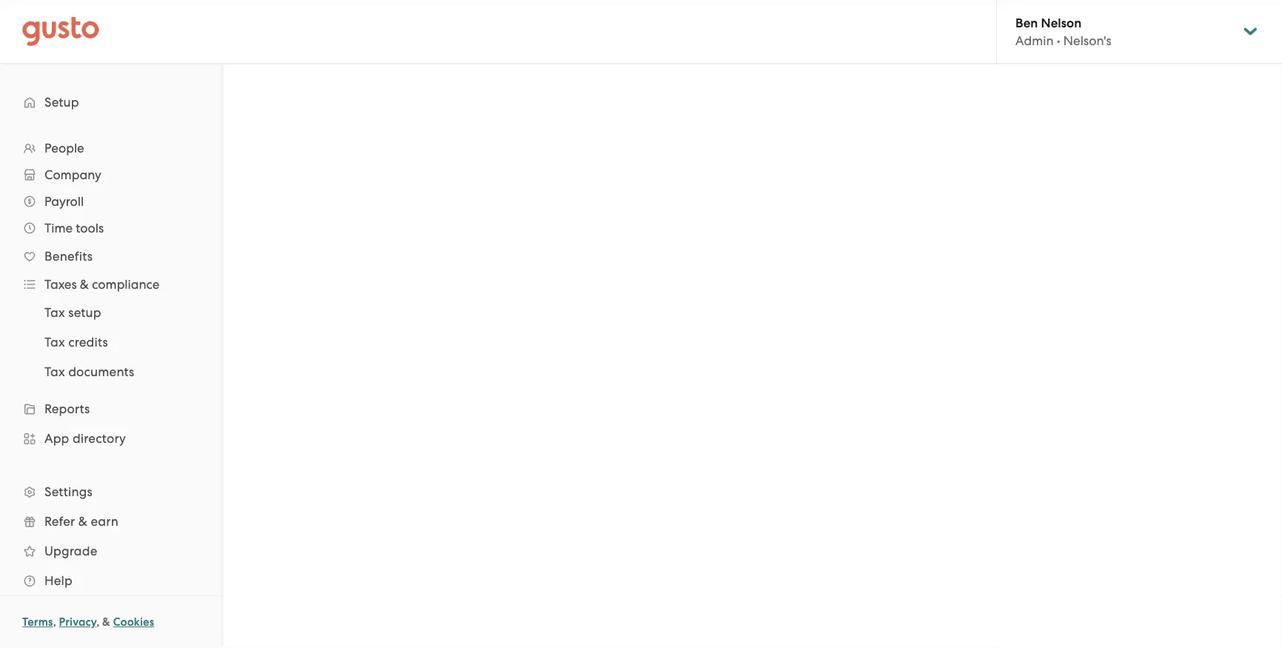 Task type: locate. For each thing, give the bounding box(es) containing it.
home image
[[22, 17, 99, 46]]

setup
[[68, 305, 101, 320]]

,
[[53, 616, 56, 629], [96, 616, 100, 629]]

tax down taxes at top
[[44, 305, 65, 320]]

1 horizontal spatial ,
[[96, 616, 100, 629]]

2 list from the top
[[0, 298, 222, 387]]

&
[[80, 277, 89, 292], [78, 514, 87, 529], [102, 616, 110, 629]]

tax setup
[[44, 305, 101, 320]]

tax down tax credits
[[44, 365, 65, 379]]

0 horizontal spatial ,
[[53, 616, 56, 629]]

cookies
[[113, 616, 154, 629]]

list
[[0, 135, 222, 596], [0, 298, 222, 387]]

payroll button
[[15, 188, 207, 215]]

1 tax from the top
[[44, 305, 65, 320]]

3 tax from the top
[[44, 365, 65, 379]]

1 vertical spatial tax
[[44, 335, 65, 350]]

list containing tax setup
[[0, 298, 222, 387]]

2 vertical spatial tax
[[44, 365, 65, 379]]

& inside dropdown button
[[80, 277, 89, 292]]

0 vertical spatial tax
[[44, 305, 65, 320]]

setup link
[[15, 89, 207, 116]]

& left cookies
[[102, 616, 110, 629]]

tax
[[44, 305, 65, 320], [44, 335, 65, 350], [44, 365, 65, 379]]

help link
[[15, 568, 207, 594]]

tools
[[76, 221, 104, 236]]

1 , from the left
[[53, 616, 56, 629]]

& left the earn
[[78, 514, 87, 529]]

2 tax from the top
[[44, 335, 65, 350]]

tax left credits
[[44, 335, 65, 350]]

credits
[[68, 335, 108, 350]]

1 vertical spatial &
[[78, 514, 87, 529]]

ben
[[1016, 15, 1038, 30]]

setup
[[44, 95, 79, 110]]

cookies button
[[113, 613, 154, 631]]

2 , from the left
[[96, 616, 100, 629]]

gusto navigation element
[[0, 64, 222, 619]]

, left privacy link on the bottom left of the page
[[53, 616, 56, 629]]

2 vertical spatial &
[[102, 616, 110, 629]]

0 vertical spatial &
[[80, 277, 89, 292]]

settings
[[44, 485, 93, 499]]

app directory
[[44, 431, 126, 446]]

app
[[44, 431, 69, 446]]

& right taxes at top
[[80, 277, 89, 292]]

help
[[44, 573, 73, 588]]

, left cookies
[[96, 616, 100, 629]]

1 list from the top
[[0, 135, 222, 596]]

tax for tax credits
[[44, 335, 65, 350]]



Task type: vqa. For each thing, say whether or not it's contained in the screenshot.
PRIVACY 'link'
yes



Task type: describe. For each thing, give the bounding box(es) containing it.
compliance
[[92, 277, 160, 292]]

tax documents link
[[27, 359, 207, 385]]

taxes
[[44, 277, 77, 292]]

upgrade
[[44, 544, 97, 559]]

taxes & compliance button
[[15, 271, 207, 298]]

time tools button
[[15, 215, 207, 242]]

taxes & compliance
[[44, 277, 160, 292]]

tax for tax setup
[[44, 305, 65, 320]]

& for compliance
[[80, 277, 89, 292]]

•
[[1057, 33, 1061, 48]]

list containing people
[[0, 135, 222, 596]]

benefits
[[44, 249, 93, 264]]

tax setup link
[[27, 299, 207, 326]]

reports
[[44, 402, 90, 416]]

nelson
[[1041, 15, 1082, 30]]

terms link
[[22, 616, 53, 629]]

time
[[44, 221, 73, 236]]

upgrade link
[[15, 538, 207, 565]]

app directory link
[[15, 425, 207, 452]]

settings link
[[15, 479, 207, 505]]

company
[[44, 167, 101, 182]]

privacy link
[[59, 616, 96, 629]]

tax credits
[[44, 335, 108, 350]]

refer & earn link
[[15, 508, 207, 535]]

benefits link
[[15, 243, 207, 270]]

tax for tax documents
[[44, 365, 65, 379]]

people
[[44, 141, 84, 156]]

reports link
[[15, 396, 207, 422]]

company button
[[15, 162, 207, 188]]

terms , privacy , & cookies
[[22, 616, 154, 629]]

terms
[[22, 616, 53, 629]]

& for earn
[[78, 514, 87, 529]]

payroll
[[44, 194, 84, 209]]

refer
[[44, 514, 75, 529]]

directory
[[73, 431, 126, 446]]

tax documents
[[44, 365, 134, 379]]

earn
[[91, 514, 118, 529]]

ben nelson admin • nelson's
[[1016, 15, 1112, 48]]

tax credits link
[[27, 329, 207, 356]]

refer & earn
[[44, 514, 118, 529]]

nelson's
[[1064, 33, 1112, 48]]

privacy
[[59, 616, 96, 629]]

people button
[[15, 135, 207, 162]]

admin
[[1016, 33, 1054, 48]]

time tools
[[44, 221, 104, 236]]

documents
[[68, 365, 134, 379]]



